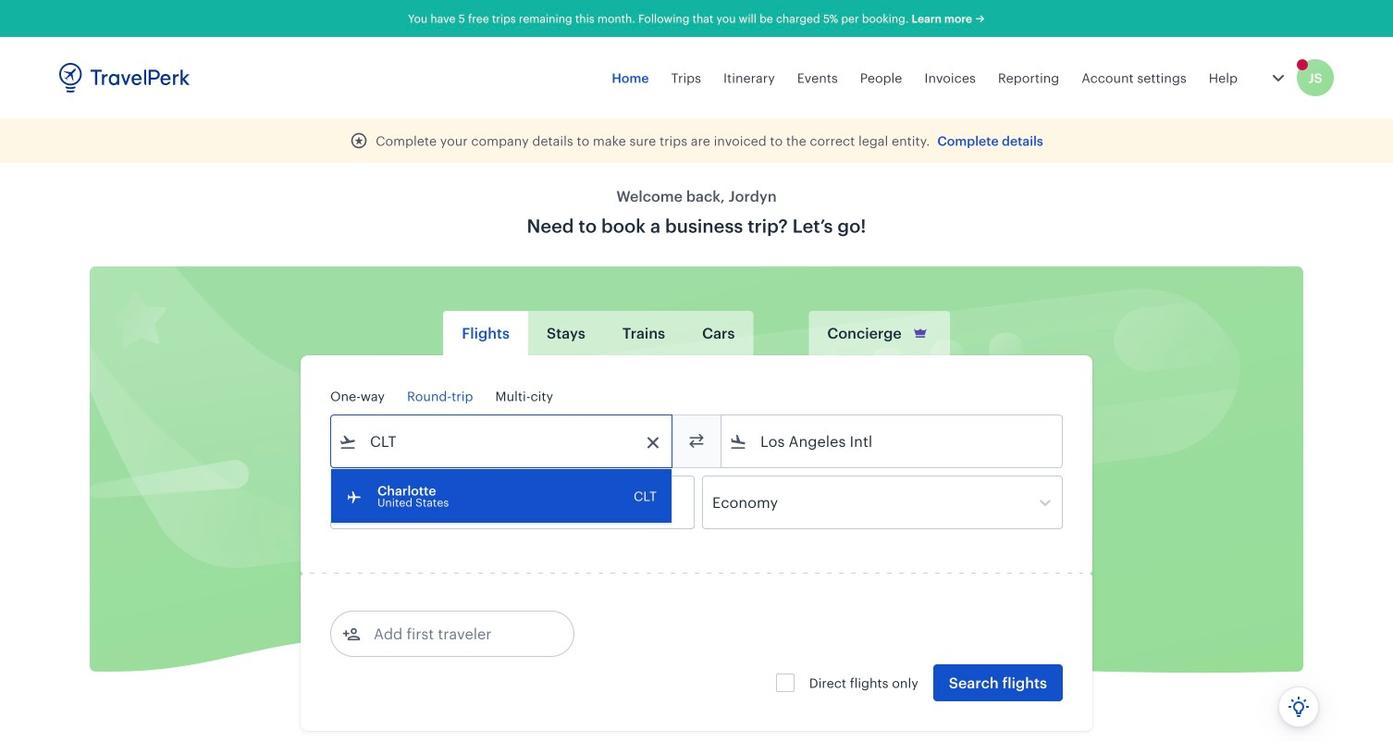 Task type: describe. For each thing, give the bounding box(es) containing it.
From search field
[[357, 427, 648, 456]]



Task type: locate. For each thing, give the bounding box(es) containing it.
Return text field
[[467, 477, 563, 528]]

Add first traveler search field
[[361, 619, 553, 649]]

To search field
[[748, 427, 1038, 456]]

Depart text field
[[357, 477, 453, 528]]



